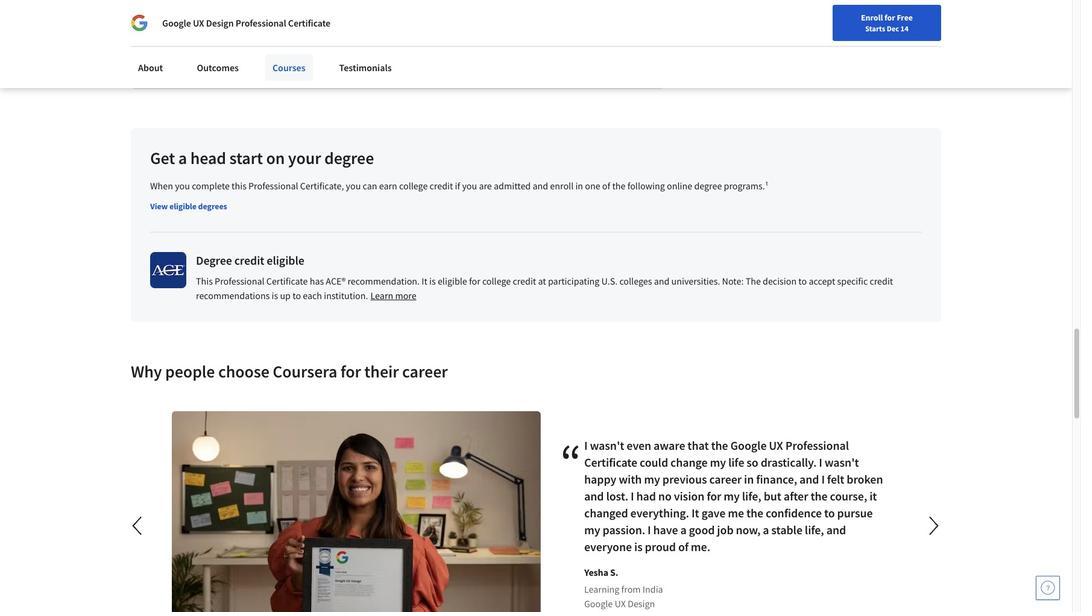 Task type: describe. For each thing, give the bounding box(es) containing it.
" i wasn't even aware that the google ux professional certificate could change my life so drastically. i wasn't happy with my previous career in finance, and i felt broken and lost. i had no vision for my life, but after the course, it changed everything. it gave me the confidence to pursue my passion. i have a good job now, a stable life, and everyone is proud of me.
[[560, 431, 883, 555]]

english button
[[819, 0, 892, 39]]

view eligible degrees
[[150, 201, 227, 212]]

proud
[[645, 540, 676, 555]]

finance,
[[757, 472, 798, 487]]

2,962
[[269, 63, 288, 74]]

0 vertical spatial life,
[[743, 489, 762, 504]]

note:
[[722, 275, 744, 287]]

testimonials link
[[332, 54, 399, 81]]

eligible inside button
[[169, 201, 197, 212]]

but
[[764, 489, 782, 504]]

u.s.
[[602, 275, 618, 287]]

1 vertical spatial degree
[[695, 180, 722, 192]]

credit left at
[[513, 275, 536, 287]]

happy
[[585, 472, 617, 487]]

courses link
[[265, 54, 313, 81]]

that
[[688, 438, 709, 453]]

1 you from the left
[[175, 180, 190, 192]]

7
[[180, 63, 184, 74]]

life
[[729, 455, 745, 470]]

i left felt
[[822, 472, 825, 487]]

course 7
[[153, 63, 184, 74]]

job
[[718, 523, 734, 538]]

why people choose coursera for their career
[[131, 361, 448, 382]]

coursera
[[273, 361, 337, 382]]

earn
[[379, 180, 397, 192]]

about
[[138, 62, 163, 74]]

credit right specific
[[870, 275, 894, 287]]

up
[[280, 290, 291, 302]]

aware
[[654, 438, 686, 453]]

drastically.
[[761, 455, 817, 470]]

14
[[901, 24, 909, 33]]

0 horizontal spatial career
[[402, 361, 448, 382]]

my left the life
[[710, 455, 726, 470]]

24
[[196, 63, 204, 74]]

their
[[365, 361, 399, 382]]

each
[[303, 290, 322, 302]]

the right that
[[711, 438, 729, 453]]

when
[[150, 180, 173, 192]]

decision
[[763, 275, 797, 287]]

start
[[230, 147, 263, 169]]

learn more link
[[371, 290, 417, 302]]

now,
[[736, 523, 761, 538]]

experience
[[225, 43, 281, 58]]

complete
[[192, 180, 230, 192]]

my up me
[[724, 489, 740, 504]]

career inside " i wasn't even aware that the google ux professional certificate could change my life so drastically. i wasn't happy with my previous career in finance, and i felt broken and lost. i had no vision for my life, but after the course, it changed everything. it gave me the confidence to pursue my passion. i have a good job now, a stable life, and everyone is proud of me.
[[710, 472, 742, 487]]

previous
[[663, 472, 707, 487]]

change
[[671, 455, 708, 470]]

enroll for free starts dec 14
[[861, 12, 913, 33]]

0 vertical spatial ux
[[193, 17, 204, 29]]

no
[[659, 489, 672, 504]]

can
[[363, 180, 377, 192]]

everything.
[[631, 506, 690, 521]]

following
[[628, 180, 665, 192]]

participating
[[548, 275, 600, 287]]

show notifications image
[[910, 15, 924, 30]]

ace logo image
[[150, 252, 186, 288]]

and down pursue
[[827, 523, 846, 538]]

about link
[[131, 54, 170, 81]]

professional down on at the top left
[[249, 180, 298, 192]]

user
[[199, 43, 222, 58]]

my down could
[[644, 472, 661, 487]]

and left 'enroll'
[[533, 180, 548, 192]]

1 horizontal spatial wasn't
[[825, 455, 859, 470]]

google inside " i wasn't even aware that the google ux professional certificate could change my life so drastically. i wasn't happy with my previous career in finance, and i felt broken and lost. i had no vision for my life, but after the course, it changed everything. it gave me the confidence to pursue my passion. i have a good job now, a stable life, and everyone is proud of me.
[[731, 438, 767, 453]]

0 horizontal spatial of
[[603, 180, 611, 192]]

stable
[[772, 523, 803, 538]]

ux inside yesha s. learning from india google ux design
[[615, 598, 626, 610]]

3 you from the left
[[462, 180, 477, 192]]

yesha
[[585, 567, 609, 579]]

2 you from the left
[[346, 180, 361, 192]]

0 vertical spatial certificate
[[288, 17, 331, 29]]

course,
[[830, 489, 868, 504]]

certificate inside " i wasn't even aware that the google ux professional certificate could change my life so drastically. i wasn't happy with my previous career in finance, and i felt broken and lost. i had no vision for my life, but after the course, it changed everything. it gave me the confidence to pursue my passion. i have a good job now, a stable life, and everyone is proud of me.
[[585, 455, 638, 470]]

is inside " i wasn't even aware that the google ux professional certificate could change my life so drastically. i wasn't happy with my previous career in finance, and i felt broken and lost. i had no vision for my life, but after the course, it changed everything. it gave me the confidence to pursue my passion. i have a good job now, a stable life, and everyone is proud of me.
[[635, 540, 643, 555]]

•
[[231, 63, 234, 74]]

when you complete this professional certificate, you can earn college credit if you are admitted and enroll in one of the following online degree programs.¹
[[150, 180, 769, 192]]

in inside " i wasn't even aware that the google ux professional certificate could change my life so drastically. i wasn't happy with my previous career in finance, and i felt broken and lost. i had no vision for my life, but after the course, it changed everything. it gave me the confidence to pursue my passion. i have a good job now, a stable life, and everyone is proud of me.
[[744, 472, 754, 487]]

get a head start on your degree
[[150, 147, 374, 169]]

at
[[538, 275, 546, 287]]

after
[[784, 489, 809, 504]]

the right after
[[811, 489, 828, 504]]

gave
[[702, 506, 726, 521]]

enroll
[[550, 180, 574, 192]]

starts
[[866, 24, 886, 33]]

a left the user
[[190, 43, 196, 58]]

with
[[619, 472, 642, 487]]

programs.¹
[[724, 180, 769, 192]]

1 horizontal spatial design
[[206, 17, 234, 29]]

had
[[637, 489, 656, 504]]

online
[[667, 180, 693, 192]]

testimonials
[[339, 62, 392, 74]]

learn more
[[371, 290, 417, 302]]

professional inside this professional certificate has ace® recommendation. it is eligible for college credit at participating u.s. colleges and universities. note: the decision to accept specific credit recommendations is up to each institution.
[[215, 275, 265, 287]]

outcomes link
[[190, 54, 246, 81]]

everyone
[[585, 540, 632, 555]]

passion.
[[603, 523, 646, 538]]

get
[[150, 147, 175, 169]]



Task type: vqa. For each thing, say whether or not it's contained in the screenshot.
top UX
yes



Task type: locate. For each thing, give the bounding box(es) containing it.
to left "accept" at the top right of page
[[799, 275, 807, 287]]

degree right online
[[695, 180, 722, 192]]

design a user experience for social good & prepare for jobs
[[153, 43, 457, 58]]

2 horizontal spatial google
[[731, 438, 767, 453]]

2 horizontal spatial to
[[825, 506, 835, 521]]

0 horizontal spatial design
[[153, 43, 188, 58]]

2 vertical spatial eligible
[[438, 275, 467, 287]]

if
[[455, 180, 460, 192]]

wasn't
[[590, 438, 625, 453], [825, 455, 859, 470]]

recommendations
[[196, 290, 270, 302]]

design up 'course 7'
[[153, 43, 188, 58]]

it down vision on the bottom of page
[[692, 506, 700, 521]]

2 vertical spatial google
[[585, 598, 613, 610]]

1 vertical spatial certificate
[[267, 275, 308, 287]]

1 vertical spatial life,
[[805, 523, 825, 538]]

0 horizontal spatial college
[[399, 180, 428, 192]]

0 vertical spatial to
[[799, 275, 807, 287]]

0 vertical spatial college
[[399, 180, 428, 192]]

0 vertical spatial is
[[430, 275, 436, 287]]

good
[[689, 523, 715, 538]]

you right if
[[462, 180, 477, 192]]

0 horizontal spatial degree
[[325, 147, 374, 169]]

ratings
[[290, 63, 314, 74]]

2 vertical spatial to
[[825, 506, 835, 521]]

life, down confidence
[[805, 523, 825, 538]]

certificate up happy at right bottom
[[585, 455, 638, 470]]

college
[[399, 180, 428, 192], [483, 275, 511, 287]]

you left can
[[346, 180, 361, 192]]

and
[[533, 180, 548, 192], [654, 275, 670, 287], [800, 472, 820, 487], [585, 489, 604, 504], [827, 523, 846, 538]]

1 vertical spatial google
[[731, 438, 767, 453]]

ux up the user
[[193, 17, 204, 29]]

0 horizontal spatial to
[[293, 290, 301, 302]]

a right get
[[178, 147, 187, 169]]

degree credit eligible
[[196, 253, 305, 268]]

2 horizontal spatial is
[[635, 540, 643, 555]]

certificate up design a user experience for social good & prepare for jobs link on the left of the page
[[288, 17, 331, 29]]

certificate inside this professional certificate has ace® recommendation. it is eligible for college credit at participating u.s. colleges and universities. note: the decision to accept specific credit recommendations is up to each institution.
[[267, 275, 308, 287]]

for inside " i wasn't even aware that the google ux professional certificate could change my life so drastically. i wasn't happy with my previous career in finance, and i felt broken and lost. i had no vision for my life, but after the course, it changed everything. it gave me the confidence to pursue my passion. i have a good job now, a stable life, and everyone is proud of me.
[[707, 489, 722, 504]]

is left the up
[[272, 290, 278, 302]]

my
[[710, 455, 726, 470], [644, 472, 661, 487], [724, 489, 740, 504], [585, 523, 601, 538]]

0 vertical spatial degree
[[325, 147, 374, 169]]

to
[[799, 275, 807, 287], [293, 290, 301, 302], [825, 506, 835, 521]]

a right have
[[681, 523, 687, 538]]

1 vertical spatial career
[[710, 472, 742, 487]]

courses
[[273, 62, 306, 74]]

google inside yesha s. learning from india google ux design
[[585, 598, 613, 610]]

1 vertical spatial eligible
[[267, 253, 305, 268]]

this
[[196, 275, 213, 287]]

universities.
[[672, 275, 721, 287]]

and down happy at right bottom
[[585, 489, 604, 504]]

credit
[[430, 180, 453, 192], [234, 253, 265, 268], [513, 275, 536, 287], [870, 275, 894, 287]]

lost.
[[607, 489, 629, 504]]

0 horizontal spatial in
[[576, 180, 583, 192]]

2 horizontal spatial design
[[628, 598, 655, 610]]

i left have
[[648, 523, 651, 538]]

wasn't left "even"
[[590, 438, 625, 453]]

dec
[[887, 24, 900, 33]]

go to previous testimonial image
[[124, 512, 152, 541], [132, 517, 142, 536]]

i right "
[[585, 438, 588, 453]]

more
[[395, 290, 417, 302]]

you right when
[[175, 180, 190, 192]]

1 vertical spatial to
[[293, 290, 301, 302]]

1 horizontal spatial career
[[710, 472, 742, 487]]

of left me.
[[679, 540, 689, 555]]

colleges
[[620, 275, 652, 287]]

1 vertical spatial wasn't
[[825, 455, 859, 470]]

0 horizontal spatial ux
[[193, 17, 204, 29]]

google ux design professional certificate
[[162, 17, 331, 29]]

1 vertical spatial design
[[153, 43, 188, 58]]

yesha s. learning from india google ux design
[[585, 567, 663, 610]]

choose
[[218, 361, 270, 382]]

2 vertical spatial ux
[[615, 598, 626, 610]]

and inside this professional certificate has ace® recommendation. it is eligible for college credit at participating u.s. colleges and universities. note: the decision to accept specific credit recommendations is up to each institution.
[[654, 275, 670, 287]]

why
[[131, 361, 162, 382]]

1 horizontal spatial in
[[744, 472, 754, 487]]

even
[[627, 438, 652, 453]]

0 vertical spatial wasn't
[[590, 438, 625, 453]]

my down changed
[[585, 523, 601, 538]]

life, left the but in the right bottom of the page
[[743, 489, 762, 504]]

the up now,
[[747, 506, 764, 521]]

1 horizontal spatial degree
[[695, 180, 722, 192]]

of inside " i wasn't even aware that the google ux professional certificate could change my life so drastically. i wasn't happy with my previous career in finance, and i felt broken and lost. i had no vision for my life, but after the course, it changed everything. it gave me the confidence to pursue my passion. i have a good job now, a stable life, and everyone is proud of me.
[[679, 540, 689, 555]]

credit left if
[[430, 180, 453, 192]]

ux up drastically.
[[769, 438, 784, 453]]

1 vertical spatial in
[[744, 472, 754, 487]]

0 horizontal spatial is
[[272, 290, 278, 302]]

college inside this professional certificate has ace® recommendation. it is eligible for college credit at participating u.s. colleges and universities. note: the decision to accept specific credit recommendations is up to each institution.
[[483, 275, 511, 287]]

2 horizontal spatial you
[[462, 180, 477, 192]]

felt
[[828, 472, 845, 487]]

google image
[[131, 14, 148, 31]]

so
[[747, 455, 759, 470]]

prepare
[[373, 43, 414, 58]]

vision
[[674, 489, 705, 504]]

24 hours •
[[196, 63, 234, 74]]

head
[[190, 147, 226, 169]]

1 vertical spatial is
[[272, 290, 278, 302]]

4.8
[[238, 63, 250, 74]]

confidence
[[766, 506, 822, 521]]

1 horizontal spatial you
[[346, 180, 361, 192]]

learning
[[585, 584, 620, 596]]

design down from
[[628, 598, 655, 610]]

0 vertical spatial it
[[422, 275, 428, 287]]

certificate,
[[300, 180, 344, 192]]

learner yesha s india image
[[172, 411, 541, 612]]

eligible
[[169, 201, 197, 212], [267, 253, 305, 268], [438, 275, 467, 287]]

and right colleges at the right of page
[[654, 275, 670, 287]]

None search field
[[172, 8, 462, 32]]

wasn't up felt
[[825, 455, 859, 470]]

1 vertical spatial college
[[483, 275, 511, 287]]

college right earn
[[399, 180, 428, 192]]

recommendation.
[[348, 275, 420, 287]]

0 horizontal spatial google
[[162, 17, 191, 29]]

career down the life
[[710, 472, 742, 487]]

2 vertical spatial is
[[635, 540, 643, 555]]

outcomes
[[197, 62, 239, 74]]

1 vertical spatial of
[[679, 540, 689, 555]]

in down so
[[744, 472, 754, 487]]

one
[[585, 180, 601, 192]]

1 horizontal spatial google
[[585, 598, 613, 610]]

0 horizontal spatial eligible
[[169, 201, 197, 212]]

learn
[[371, 290, 393, 302]]

2 horizontal spatial eligible
[[438, 275, 467, 287]]

is
[[430, 275, 436, 287], [272, 290, 278, 302], [635, 540, 643, 555]]

you
[[175, 180, 190, 192], [346, 180, 361, 192], [462, 180, 477, 192]]

a right now,
[[763, 523, 769, 538]]

ux down from
[[615, 598, 626, 610]]

ux
[[193, 17, 204, 29], [769, 438, 784, 453], [615, 598, 626, 610]]

1 horizontal spatial eligible
[[267, 253, 305, 268]]

of right one
[[603, 180, 611, 192]]

of
[[603, 180, 611, 192], [679, 540, 689, 555]]

google down learning at the bottom right of page
[[585, 598, 613, 610]]

professional up 'recommendations'
[[215, 275, 265, 287]]

hours
[[206, 63, 226, 74]]

for inside enroll for free starts dec 14
[[885, 12, 896, 23]]

the
[[746, 275, 761, 287]]

pursue
[[838, 506, 873, 521]]

career right their
[[402, 361, 448, 382]]

institution.
[[324, 290, 368, 302]]

it right the recommendation.
[[422, 275, 428, 287]]

me
[[728, 506, 744, 521]]

2 horizontal spatial ux
[[769, 438, 784, 453]]

for inside this professional certificate has ace® recommendation. it is eligible for college credit at participating u.s. colleges and universities. note: the decision to accept specific credit recommendations is up to each institution.
[[469, 275, 481, 287]]

to right the up
[[293, 290, 301, 302]]

0 vertical spatial in
[[576, 180, 583, 192]]

is left 'proud'
[[635, 540, 643, 555]]

india
[[643, 584, 663, 596]]

0 vertical spatial of
[[603, 180, 611, 192]]

2 vertical spatial design
[[628, 598, 655, 610]]

"
[[560, 431, 582, 495]]

to inside " i wasn't even aware that the google ux professional certificate could change my life so drastically. i wasn't happy with my previous career in finance, and i felt broken and lost. i had no vision for my life, but after the course, it changed everything. it gave me the confidence to pursue my passion. i have a good job now, a stable life, and everyone is proud of me.
[[825, 506, 835, 521]]

1 horizontal spatial is
[[430, 275, 436, 287]]

i
[[585, 438, 588, 453], [819, 455, 823, 470], [822, 472, 825, 487], [631, 489, 634, 504], [648, 523, 651, 538]]

accept
[[809, 275, 836, 287]]

google right google icon
[[162, 17, 191, 29]]

google
[[162, 17, 191, 29], [731, 438, 767, 453], [585, 598, 613, 610]]

degree
[[325, 147, 374, 169], [695, 180, 722, 192]]

certificate up the up
[[267, 275, 308, 287]]

professional up experience
[[236, 17, 286, 29]]

design inside yesha s. learning from india google ux design
[[628, 598, 655, 610]]

life,
[[743, 489, 762, 504], [805, 523, 825, 538]]

degree up can
[[325, 147, 374, 169]]

it inside " i wasn't even aware that the google ux professional certificate could change my life so drastically. i wasn't happy with my previous career in finance, and i felt broken and lost. i had no vision for my life, but after the course, it changed everything. it gave me the confidence to pursue my passion. i have a good job now, a stable life, and everyone is proud of me.
[[692, 506, 700, 521]]

0 vertical spatial career
[[402, 361, 448, 382]]

for
[[885, 12, 896, 23], [283, 43, 298, 58], [416, 43, 431, 58], [469, 275, 481, 287], [341, 361, 361, 382], [707, 489, 722, 504]]

your
[[288, 147, 321, 169]]

credit right degree
[[234, 253, 265, 268]]

1 vertical spatial it
[[692, 506, 700, 521]]

0 vertical spatial eligible
[[169, 201, 197, 212]]

1 horizontal spatial of
[[679, 540, 689, 555]]

2,962 ratings
[[269, 63, 314, 74]]

i left had
[[631, 489, 634, 504]]

in left one
[[576, 180, 583, 192]]

college left at
[[483, 275, 511, 287]]

professional inside " i wasn't even aware that the google ux professional certificate could change my life so drastically. i wasn't happy with my previous career in finance, and i felt broken and lost. i had no vision for my life, but after the course, it changed everything. it gave me the confidence to pursue my passion. i have a good job now, a stable life, and everyone is proud of me.
[[786, 438, 849, 453]]

certificate
[[288, 17, 331, 29], [267, 275, 308, 287], [585, 455, 638, 470]]

english
[[841, 14, 871, 26]]

1 horizontal spatial to
[[799, 275, 807, 287]]

0 horizontal spatial you
[[175, 180, 190, 192]]

design
[[206, 17, 234, 29], [153, 43, 188, 58], [628, 598, 655, 610]]

admitted
[[494, 180, 531, 192]]

1 horizontal spatial it
[[692, 506, 700, 521]]

2 vertical spatial certificate
[[585, 455, 638, 470]]

design up the user
[[206, 17, 234, 29]]

0 horizontal spatial life,
[[743, 489, 762, 504]]

is right the recommendation.
[[430, 275, 436, 287]]

eligible inside this professional certificate has ace® recommendation. it is eligible for college credit at participating u.s. colleges and universities. note: the decision to accept specific credit recommendations is up to each institution.
[[438, 275, 467, 287]]

specific
[[838, 275, 868, 287]]

s.
[[611, 567, 619, 579]]

i right drastically.
[[819, 455, 823, 470]]

good
[[333, 43, 361, 58]]

broken
[[847, 472, 883, 487]]

1 horizontal spatial college
[[483, 275, 511, 287]]

0 horizontal spatial it
[[422, 275, 428, 287]]

the right one
[[613, 180, 626, 192]]

professional up drastically.
[[786, 438, 849, 453]]

could
[[640, 455, 668, 470]]

it inside this professional certificate has ace® recommendation. it is eligible for college credit at participating u.s. colleges and universities. note: the decision to accept specific credit recommendations is up to each institution.
[[422, 275, 428, 287]]

to down the course,
[[825, 506, 835, 521]]

0 vertical spatial google
[[162, 17, 191, 29]]

&
[[363, 43, 371, 58]]

go to next testimonial image
[[921, 512, 948, 541]]

and up after
[[800, 472, 820, 487]]

it
[[870, 489, 877, 504]]

1 vertical spatial ux
[[769, 438, 784, 453]]

0 horizontal spatial wasn't
[[590, 438, 625, 453]]

course
[[153, 63, 178, 74]]

design a user experience for social good & prepare for jobs link
[[153, 43, 457, 58]]

1 horizontal spatial life,
[[805, 523, 825, 538]]

it
[[422, 275, 428, 287], [692, 506, 700, 521]]

ux inside " i wasn't even aware that the google ux professional certificate could change my life so drastically. i wasn't happy with my previous career in finance, and i felt broken and lost. i had no vision for my life, but after the course, it changed everything. it gave me the confidence to pursue my passion. i have a good job now, a stable life, and everyone is proud of me.
[[769, 438, 784, 453]]

on
[[266, 147, 285, 169]]

this
[[232, 180, 247, 192]]

google up so
[[731, 438, 767, 453]]

help center image
[[1041, 581, 1056, 595]]

0 vertical spatial design
[[206, 17, 234, 29]]

1 horizontal spatial ux
[[615, 598, 626, 610]]



